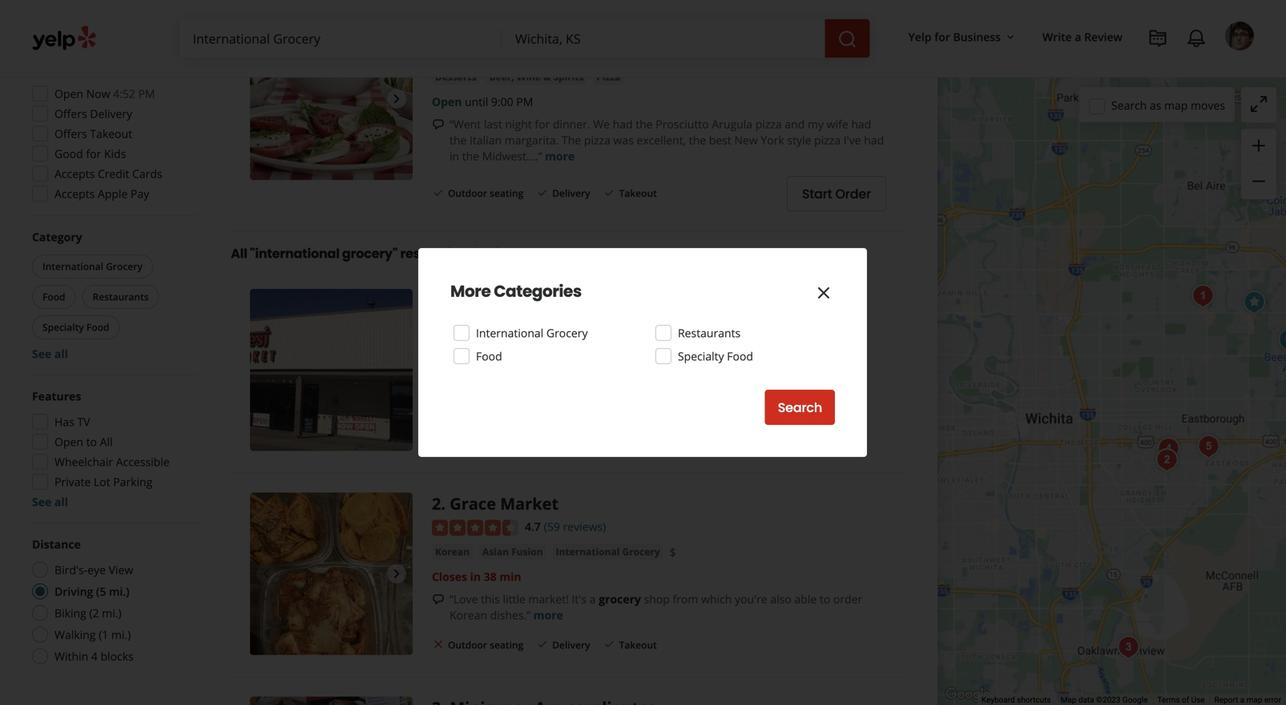Task type: locate. For each thing, give the bounding box(es) containing it.
closes
[[432, 570, 467, 585]]

close image
[[814, 284, 833, 303]]

1 vertical spatial accepts
[[54, 186, 95, 202]]

for right the yelp at the top of page
[[934, 29, 950, 44]]

projects image
[[1148, 29, 1167, 48]]

see up 'distance'
[[32, 495, 51, 510]]

more down the
[[545, 148, 575, 164]]

0 vertical spatial search
[[1111, 98, 1147, 113]]

see all down specialty food button
[[32, 347, 68, 362]]

2 accepts from the top
[[54, 186, 95, 202]]

all for category
[[54, 347, 68, 362]]

16 checkmark v2 image
[[432, 187, 445, 199], [536, 187, 549, 199], [603, 187, 616, 199], [603, 639, 616, 652]]

pizza down we
[[584, 132, 610, 148]]

a right write
[[1075, 29, 1081, 44]]

1 vertical spatial international grocery button
[[515, 320, 625, 336]]

1 vertical spatial outdoor seating
[[448, 639, 523, 652]]

16 checkmark v2 image down grocery
[[603, 639, 616, 652]]

2 vertical spatial for
[[86, 146, 101, 161]]

had right i've at the top right of the page
[[864, 132, 884, 148]]

mi.) for driving (5 mi.)
[[109, 585, 129, 600]]

1 accepts from the top
[[54, 166, 95, 181]]

2 see all from the top
[[32, 495, 68, 510]]

korean inside shop from which you're also able to order korean dishes."
[[449, 608, 487, 623]]

1 see from the top
[[32, 347, 51, 362]]

1 horizontal spatial for
[[535, 116, 550, 132]]

delivery for 16 close v2 image
[[552, 639, 590, 652]]

for
[[934, 29, 950, 44], [535, 116, 550, 132], [86, 146, 101, 161]]

wheelchair
[[54, 455, 113, 470]]

0 vertical spatial see all
[[32, 347, 68, 362]]

in down "went
[[449, 148, 459, 164]]

delivery for 16 checkmark v2 image on top of results
[[552, 187, 590, 200]]

"love this little market! it's a grocery
[[449, 592, 641, 607]]

pm
[[138, 86, 155, 101], [516, 94, 533, 109]]

0 horizontal spatial to
[[86, 435, 97, 450]]

has tv
[[54, 415, 90, 430]]

©2023
[[1096, 696, 1120, 706]]

for for kids
[[86, 146, 101, 161]]

(59 reviews) link
[[544, 518, 606, 535]]

market
[[488, 289, 547, 311], [500, 493, 559, 515]]

1 vertical spatial &
[[466, 321, 473, 334]]

more for bottom more link
[[533, 608, 563, 623]]

0 vertical spatial all
[[54, 347, 68, 362]]

map right as
[[1164, 98, 1188, 113]]

option group
[[27, 537, 199, 670]]

korean up closes
[[435, 546, 470, 559]]

previous image
[[256, 89, 276, 109], [256, 565, 276, 584]]

1 vertical spatial seating
[[490, 639, 523, 652]]

in left 38
[[470, 570, 481, 585]]

1 horizontal spatial specialty
[[678, 349, 724, 364]]

0 vertical spatial slideshow element
[[250, 18, 413, 180]]

international grocery for the top international grocery button
[[42, 260, 142, 273]]

map left error
[[1246, 696, 1262, 706]]

1 vertical spatial map
[[1246, 696, 1262, 706]]

features
[[32, 389, 81, 404]]

2 see all button from the top
[[32, 495, 68, 510]]

restaurants inside button
[[93, 290, 149, 304]]

in right results
[[447, 245, 459, 263]]

minisuper aquascalientes image
[[1113, 632, 1145, 664]]

0 horizontal spatial specialty food
[[42, 321, 109, 334]]

0 vertical spatial outdoor seating
[[448, 187, 523, 200]]

accessible
[[116, 455, 170, 470]]

international grocery link down categories
[[515, 320, 625, 336]]

biking
[[54, 606, 86, 621]]

0 vertical spatial map
[[1164, 98, 1188, 113]]

see all button
[[32, 347, 68, 362], [32, 495, 68, 510]]

beer, wine & spirits link
[[486, 69, 587, 85]]

and
[[785, 116, 805, 132]]

takeout down shop from which you're also able to order korean dishes."
[[619, 639, 657, 652]]

delivery right 16 checkmark v2 icon
[[552, 639, 590, 652]]

1 vertical spatial all
[[54, 495, 68, 510]]

0 horizontal spatial for
[[86, 146, 101, 161]]

1 offers from the top
[[54, 106, 87, 121]]

bird's-
[[54, 563, 87, 578]]

0 vertical spatial &
[[543, 70, 551, 83]]

specialty food
[[42, 321, 109, 334], [678, 349, 753, 364]]

1 vertical spatial to
[[820, 592, 830, 607]]

1 vertical spatial market
[[500, 493, 559, 515]]

$
[[670, 545, 676, 560]]

pm for open until 9:00 pm
[[516, 94, 533, 109]]

cards
[[132, 166, 162, 181]]

1 horizontal spatial pm
[[516, 94, 533, 109]]

restaurants inside more categories dialog
[[678, 326, 741, 341]]

0 vertical spatial specialty food
[[42, 321, 109, 334]]

i've
[[844, 132, 861, 148]]

reviews) up spirits
[[563, 44, 606, 59]]

slideshow element
[[250, 18, 413, 180], [250, 493, 413, 656]]

food button
[[32, 285, 76, 309]]

$$$$
[[164, 12, 186, 25]]

1 vertical spatial see all
[[32, 495, 68, 510]]

night
[[505, 116, 532, 132]]

1 vertical spatial slideshow element
[[250, 493, 413, 656]]

write a review
[[1042, 29, 1123, 44]]

1 vertical spatial offers
[[54, 126, 87, 141]]

all left the "international
[[231, 245, 247, 263]]

yelp for business button
[[902, 22, 1023, 51]]

outdoor down italian
[[448, 187, 487, 200]]

grimaldi's
[[432, 18, 512, 40]]

2 reviews) from the top
[[563, 520, 606, 535]]

2 horizontal spatial for
[[934, 29, 950, 44]]

seating down the dishes." on the bottom left of page
[[490, 639, 523, 652]]

offers up good
[[54, 126, 87, 141]]

0 vertical spatial see
[[32, 347, 51, 362]]

1 outdoor seating from the top
[[448, 187, 523, 200]]

york
[[761, 132, 784, 148]]

herbs & spices button
[[432, 320, 508, 336]]

herbs & spices link
[[432, 320, 508, 336]]

1 vertical spatial search
[[778, 399, 822, 417]]

reviews) inside (51 reviews) link
[[563, 44, 606, 59]]

0 vertical spatial seating
[[490, 187, 523, 200]]

0 vertical spatial takeout
[[90, 126, 132, 141]]

1 vertical spatial previous image
[[256, 565, 276, 584]]

1 see all button from the top
[[32, 347, 68, 362]]

spirits
[[553, 70, 584, 83]]

outdoor seating down midwest.…"
[[448, 187, 523, 200]]

offers up offers takeout
[[54, 106, 87, 121]]

2 all from the top
[[54, 495, 68, 510]]

0 horizontal spatial desi market image
[[250, 289, 413, 452]]

1 vertical spatial delivery
[[552, 187, 590, 200]]

accepts left apple
[[54, 186, 95, 202]]

international grocery for international grocery button for bottom the international grocery link
[[556, 546, 660, 559]]

international grocery for international grocery button associated with the topmost the international grocery link
[[518, 321, 622, 334]]

pm right 4:52
[[138, 86, 155, 101]]

international grocery button for the topmost the international grocery link
[[515, 320, 625, 336]]

0 vertical spatial a
[[1075, 29, 1081, 44]]

0 vertical spatial all
[[231, 245, 247, 263]]

2 vertical spatial international grocery button
[[553, 544, 663, 560]]

keyboard
[[981, 696, 1015, 706]]

1 vertical spatial mi.)
[[102, 606, 121, 621]]

in
[[449, 148, 459, 164], [447, 245, 459, 263], [470, 570, 481, 585]]

pm right 9:00
[[516, 94, 533, 109]]

midwest.…"
[[482, 148, 542, 164]]

1 horizontal spatial desi market image
[[1187, 280, 1219, 312]]

2 vertical spatial in
[[470, 570, 481, 585]]

report
[[1214, 696, 1238, 706]]

pizza down wife
[[814, 132, 841, 148]]

search inside button
[[778, 399, 822, 417]]

pm for open now 4:52 pm
[[138, 86, 155, 101]]

search for search
[[778, 399, 822, 417]]

for down offers takeout
[[86, 146, 101, 161]]

data
[[1078, 696, 1094, 706]]

business
[[953, 29, 1001, 44]]

takeout
[[90, 126, 132, 141], [619, 187, 657, 200], [619, 639, 657, 652]]

style
[[787, 132, 811, 148]]

seating down midwest.…"
[[490, 187, 523, 200]]

specialty inside specialty food button
[[42, 321, 84, 334]]

order
[[833, 592, 862, 607]]

0 vertical spatial international grocery link
[[515, 320, 625, 336]]

open up 16 speech v2 icon
[[432, 94, 462, 109]]

a
[[1075, 29, 1081, 44], [590, 592, 596, 607], [1240, 696, 1244, 706]]

shop from which you're also able to order korean dishes."
[[449, 592, 862, 623]]

& right wine
[[543, 70, 551, 83]]

herbs & spices
[[435, 321, 505, 334]]

0 horizontal spatial search
[[778, 399, 822, 417]]

all down specialty food button
[[54, 347, 68, 362]]

0 horizontal spatial specialty
[[42, 321, 84, 334]]

16 checkmark v2 image down was on the left of the page
[[603, 187, 616, 199]]

international grocery inside group
[[42, 260, 142, 273]]

2 seating from the top
[[490, 639, 523, 652]]

more categories dialog
[[0, 0, 1286, 706]]

&
[[543, 70, 551, 83], [466, 321, 473, 334]]

1 vertical spatial korean
[[449, 608, 487, 623]]

0 vertical spatial to
[[86, 435, 97, 450]]

2 vertical spatial delivery
[[552, 639, 590, 652]]

0 vertical spatial restaurants
[[93, 290, 149, 304]]

4.7 star rating image
[[432, 520, 518, 536]]

la cuna del sol image
[[1193, 431, 1225, 463]]

(59 reviews)
[[544, 520, 606, 535]]

see down specialty food button
[[32, 347, 51, 362]]

international down desi market
[[476, 326, 543, 341]]

see all button down specialty food button
[[32, 347, 68, 362]]

2 . grace market
[[432, 493, 559, 515]]

map
[[1061, 696, 1076, 706]]

all
[[54, 347, 68, 362], [54, 495, 68, 510]]

next image
[[387, 565, 406, 584]]

market up 4.7 link
[[500, 493, 559, 515]]

2 slideshow element from the top
[[250, 493, 413, 656]]

0 vertical spatial more
[[545, 148, 575, 164]]

"international
[[250, 245, 340, 263]]

1 see all from the top
[[32, 347, 68, 362]]

1 previous image from the top
[[256, 89, 276, 109]]

the down 'prosciutto'
[[689, 132, 706, 148]]

international grocery button down (59 reviews)
[[553, 544, 663, 560]]

0 horizontal spatial restaurants
[[93, 290, 149, 304]]

specialty inside more categories dialog
[[678, 349, 724, 364]]

mi.)
[[109, 585, 129, 600], [102, 606, 121, 621], [111, 628, 131, 643]]

1 vertical spatial for
[[535, 116, 550, 132]]

to right able on the bottom of the page
[[820, 592, 830, 607]]

see all down private
[[32, 495, 68, 510]]

2 previous image from the top
[[256, 565, 276, 584]]

1 vertical spatial outdoor
[[448, 639, 487, 652]]

lot
[[94, 475, 110, 490]]

option group containing distance
[[27, 537, 199, 670]]

takeout up kids
[[90, 126, 132, 141]]

0 vertical spatial reviews)
[[563, 44, 606, 59]]

2 vertical spatial mi.)
[[111, 628, 131, 643]]

international grocery button
[[32, 255, 153, 279], [515, 320, 625, 336], [553, 544, 663, 560]]

0 horizontal spatial pm
[[138, 86, 155, 101]]

previous image for "love this little market! it's a
[[256, 565, 276, 584]]

all
[[231, 245, 247, 263], [100, 435, 113, 450]]

group
[[27, 60, 199, 207], [1241, 129, 1276, 200], [29, 229, 199, 362], [27, 389, 199, 510]]

0 vertical spatial see all button
[[32, 347, 68, 362]]

for up margarita.
[[535, 116, 550, 132]]

driving (5 mi.)
[[54, 585, 129, 600]]

report a map error
[[1214, 696, 1281, 706]]

0 horizontal spatial a
[[590, 592, 596, 607]]

international grocery button for bottom the international grocery link
[[553, 544, 663, 560]]

2 outdoor seating from the top
[[448, 639, 523, 652]]

a right report on the right of the page
[[1240, 696, 1244, 706]]

all down private
[[54, 495, 68, 510]]

0 vertical spatial specialty
[[42, 321, 84, 334]]

korean down "love
[[449, 608, 487, 623]]

1 horizontal spatial a
[[1075, 29, 1081, 44]]

.
[[441, 493, 446, 515]]

outdoor seating
[[448, 187, 523, 200], [448, 639, 523, 652]]

1 reviews) from the top
[[563, 44, 606, 59]]

"went
[[449, 116, 481, 132]]

international down (59 reviews)
[[556, 546, 620, 559]]

0 vertical spatial in
[[449, 148, 459, 164]]

see all button down private
[[32, 495, 68, 510]]

0 horizontal spatial all
[[100, 435, 113, 450]]

2 see from the top
[[32, 495, 51, 510]]

mi.) right (1 in the bottom of the page
[[111, 628, 131, 643]]

more link down market!
[[533, 608, 563, 623]]

reviews) inside (59 reviews) link
[[563, 520, 606, 535]]

outdoor right 16 close v2 image
[[448, 639, 487, 652]]

see for category
[[32, 347, 51, 362]]

error
[[1264, 696, 1281, 706]]

to up wheelchair
[[86, 435, 97, 450]]

1 vertical spatial see all button
[[32, 495, 68, 510]]

delivery down the
[[552, 187, 590, 200]]

1 slideshow element from the top
[[250, 18, 413, 180]]

0 vertical spatial mi.)
[[109, 585, 129, 600]]

pizza
[[597, 70, 621, 83]]

reviews) for (59 reviews)
[[563, 520, 606, 535]]

specialty food inside more categories dialog
[[678, 349, 753, 364]]

a right it's at the bottom left of page
[[590, 592, 596, 607]]

1 all from the top
[[54, 347, 68, 362]]

accepts down good
[[54, 166, 95, 181]]

1 vertical spatial a
[[590, 592, 596, 607]]

carnicería el güero image
[[1153, 433, 1185, 466]]

driving
[[54, 585, 93, 600]]

1 vertical spatial specialty
[[678, 349, 724, 364]]

2 horizontal spatial a
[[1240, 696, 1244, 706]]

accepts credit cards
[[54, 166, 162, 181]]

more down market!
[[533, 608, 563, 623]]

0 vertical spatial more link
[[545, 148, 575, 164]]

& right herbs
[[466, 321, 473, 334]]

now
[[86, 86, 110, 101]]

delivery down the open now 4:52 pm
[[90, 106, 132, 121]]

more link
[[545, 148, 575, 164], [533, 608, 563, 623]]

mi.) for biking (2 mi.)
[[102, 606, 121, 621]]

reviews) right "(59"
[[563, 520, 606, 535]]

until
[[465, 94, 488, 109]]

1 vertical spatial takeout
[[619, 187, 657, 200]]

open left now
[[54, 86, 83, 101]]

2 offers from the top
[[54, 126, 87, 141]]

mi.) right the (5 on the left bottom
[[109, 585, 129, 600]]

to inside shop from which you're also able to order korean dishes."
[[820, 592, 830, 607]]

(2
[[89, 606, 99, 621]]

0 vertical spatial offers
[[54, 106, 87, 121]]

group containing features
[[27, 389, 199, 510]]

grimaldi's pizzeria image
[[250, 18, 413, 180]]

1 horizontal spatial &
[[543, 70, 551, 83]]

1 vertical spatial more
[[533, 608, 563, 623]]

outdoor seating down the dishes." on the bottom left of page
[[448, 639, 523, 652]]

search
[[1111, 98, 1147, 113], [778, 399, 822, 417]]

parking
[[113, 475, 152, 490]]

open for offers delivery
[[54, 86, 83, 101]]

a inside write a review link
[[1075, 29, 1081, 44]]

0 vertical spatial outdoor
[[448, 187, 487, 200]]

0 vertical spatial korean
[[435, 546, 470, 559]]

international grocery link down (59 reviews)
[[553, 544, 663, 560]]

specialty
[[42, 321, 84, 334], [678, 349, 724, 364]]

open
[[54, 86, 83, 101], [432, 94, 462, 109], [54, 435, 83, 450]]

2 vertical spatial takeout
[[619, 639, 657, 652]]

1 vertical spatial restaurants
[[678, 326, 741, 341]]

desi market image
[[1187, 280, 1219, 312], [250, 289, 413, 452]]

0 vertical spatial previous image
[[256, 89, 276, 109]]

1 vertical spatial reviews)
[[563, 520, 606, 535]]

None search field
[[180, 19, 873, 58]]

reviews) for (51 reviews)
[[563, 44, 606, 59]]

1 vertical spatial international grocery link
[[553, 544, 663, 560]]

map for error
[[1246, 696, 1262, 706]]

had up i've at the top right of the page
[[851, 116, 871, 132]]

0 vertical spatial for
[[934, 29, 950, 44]]

1 horizontal spatial map
[[1246, 696, 1262, 706]]

all up wheelchair accessible
[[100, 435, 113, 450]]

grimaldi's pizzeria link
[[432, 18, 578, 40]]

1 horizontal spatial restaurants
[[678, 326, 741, 341]]

0 horizontal spatial map
[[1164, 98, 1188, 113]]

pizza
[[755, 116, 782, 132], [584, 132, 610, 148], [814, 132, 841, 148]]

4.7 link
[[525, 518, 541, 535]]

category
[[32, 230, 82, 245]]

0 vertical spatial accepts
[[54, 166, 95, 181]]

takeout down was on the left of the page
[[619, 187, 657, 200]]

for inside "button"
[[934, 29, 950, 44]]

market up spices
[[488, 289, 547, 311]]

kansas
[[518, 245, 566, 263]]

1 horizontal spatial to
[[820, 592, 830, 607]]

results
[[400, 245, 444, 263]]

1 vertical spatial specialty food
[[678, 349, 753, 364]]

1 horizontal spatial search
[[1111, 98, 1147, 113]]

international grocery button up restaurants button
[[32, 255, 153, 279]]

more link down the
[[545, 148, 575, 164]]

the down italian
[[462, 148, 479, 164]]

mi.) right the (2
[[102, 606, 121, 621]]

1 horizontal spatial specialty food
[[678, 349, 753, 364]]

offers for offers delivery
[[54, 106, 87, 121]]

grocery inside more categories dialog
[[546, 326, 588, 341]]

(51 reviews) link
[[544, 43, 606, 60]]

grace market image
[[1151, 445, 1183, 477]]

1 vertical spatial see
[[32, 495, 51, 510]]

2 horizontal spatial pizza
[[814, 132, 841, 148]]

pizza up york
[[755, 116, 782, 132]]

1 vertical spatial all
[[100, 435, 113, 450]]

2 vertical spatial a
[[1240, 696, 1244, 706]]

international grocery button down categories
[[515, 320, 625, 336]]



Task type: describe. For each thing, give the bounding box(es) containing it.
1 seating from the top
[[490, 187, 523, 200]]

open to all
[[54, 435, 113, 450]]

(51 reviews)
[[544, 44, 606, 59]]

accepts apple pay
[[54, 186, 149, 202]]

3.5
[[525, 44, 541, 59]]

international inside more categories dialog
[[476, 326, 543, 341]]

4:52
[[113, 86, 135, 101]]

wine
[[517, 70, 541, 83]]

& inside "link"
[[543, 70, 551, 83]]

0 horizontal spatial pizza
[[584, 132, 610, 148]]

open until 9:00 pm
[[432, 94, 533, 109]]

16 speech v2 image
[[432, 118, 445, 131]]

bakesale treat parlor image
[[1238, 287, 1270, 319]]

has
[[54, 415, 74, 430]]

a for report
[[1240, 696, 1244, 706]]

0 horizontal spatial &
[[466, 321, 473, 334]]

herbs
[[435, 321, 463, 334]]

international down categories
[[518, 321, 582, 334]]

16 chevron down v2 image
[[1004, 31, 1017, 44]]

open for "went last night for dinner. we had the prosciutto arugula pizza and my wife had the italian margarita. the pizza was excellent, the best new york style pizza i've had in the midwest.…"
[[432, 94, 462, 109]]

group containing open now
[[27, 60, 199, 207]]

shortcuts
[[1017, 696, 1051, 706]]

it's
[[572, 592, 587, 607]]

a for write
[[1075, 29, 1081, 44]]

notifications image
[[1187, 29, 1206, 48]]

private lot parking
[[54, 475, 152, 490]]

dinner.
[[553, 116, 590, 132]]

16 checkmark v2 image down midwest.…"
[[536, 187, 549, 199]]

good
[[54, 146, 83, 161]]

yelp for business
[[908, 29, 1001, 44]]

see all button for features
[[32, 495, 68, 510]]

user actions element
[[895, 20, 1276, 119]]

mi.) for walking (1 mi.)
[[111, 628, 131, 643]]

min
[[499, 570, 521, 585]]

closes in 38 min
[[432, 570, 521, 585]]

specialty food button
[[32, 316, 120, 340]]

group containing category
[[29, 229, 199, 362]]

offers delivery
[[54, 106, 132, 121]]

new
[[734, 132, 758, 148]]

blocks
[[101, 649, 134, 665]]

slideshow element for "love this little market! it's a
[[250, 493, 413, 656]]

beer, wine & spirits button
[[486, 69, 587, 85]]

korean button
[[432, 544, 473, 560]]

wife
[[827, 116, 848, 132]]

16 checkmark v2 image up results
[[432, 187, 445, 199]]

private
[[54, 475, 91, 490]]

grimaldi's pizzeria image
[[1274, 325, 1286, 357]]

asian fusion
[[482, 546, 543, 559]]

(1
[[99, 628, 108, 643]]

last
[[484, 116, 502, 132]]

bird's-eye view
[[54, 563, 133, 578]]

margarita.
[[505, 132, 559, 148]]

1 outdoor from the top
[[448, 187, 487, 200]]

zoom out image
[[1249, 172, 1268, 191]]

food inside button
[[42, 290, 65, 304]]

was
[[613, 132, 634, 148]]

kids
[[104, 146, 126, 161]]

pizza link
[[593, 69, 624, 85]]

"went last night for dinner. we had the prosciutto arugula pizza and my wife had the italian margarita. the pizza was excellent, the best new york style pizza i've had in the midwest.…"
[[449, 116, 884, 164]]

16 speech v2 image
[[432, 594, 445, 607]]

the
[[562, 132, 581, 148]]

16 close v2 image
[[432, 639, 445, 652]]

excellent,
[[637, 132, 686, 148]]

slideshow element for "went last night for dinner. we had the prosciutto arugula pizza and my wife had the italian margarita. the pizza was excellent, the best new york style pizza i've had in the midwest.…"
[[250, 18, 413, 180]]

wheelchair accessible
[[54, 455, 170, 470]]

1 horizontal spatial pizza
[[755, 116, 782, 132]]

map region
[[926, 0, 1286, 706]]

grace market image
[[250, 493, 413, 656]]

keyboard shortcuts
[[981, 696, 1051, 706]]

desi market
[[450, 289, 547, 311]]

search image
[[838, 30, 857, 49]]

the up excellent,
[[636, 116, 653, 132]]

apple
[[98, 186, 128, 202]]

see all for features
[[32, 495, 68, 510]]

search for search as map moves
[[1111, 98, 1147, 113]]

accepts for accepts apple pay
[[54, 186, 95, 202]]

start
[[802, 185, 832, 203]]

search as map moves
[[1111, 98, 1225, 113]]

grace market link
[[450, 493, 559, 515]]

0 vertical spatial market
[[488, 289, 547, 311]]

of
[[1182, 696, 1189, 706]]

4.7
[[525, 520, 541, 535]]

(51
[[544, 44, 560, 59]]

see all button for category
[[32, 347, 68, 362]]

tv
[[77, 415, 90, 430]]

desserts
[[435, 70, 476, 83]]

offers takeout
[[54, 126, 132, 141]]

expand map image
[[1249, 94, 1268, 114]]

(5
[[96, 585, 106, 600]]

0 vertical spatial international grocery button
[[32, 255, 153, 279]]

1 vertical spatial more link
[[533, 608, 563, 623]]

specialty food inside button
[[42, 321, 109, 334]]

the down "went
[[449, 132, 467, 148]]

(59
[[544, 520, 560, 535]]

pay
[[131, 186, 149, 202]]

3.5 star rating image
[[432, 45, 518, 61]]

next image
[[387, 89, 406, 109]]

16 checkmark v2 image
[[536, 639, 549, 652]]

accepts for accepts credit cards
[[54, 166, 95, 181]]

we
[[593, 116, 610, 132]]

moves
[[1191, 98, 1225, 113]]

more for more link to the top
[[545, 148, 575, 164]]

write
[[1042, 29, 1072, 44]]

previous image for "went last night for dinner. we had the prosciutto arugula pizza and my wife had the italian margarita. the pizza was excellent, the best new york style pizza i've had in the midwest.…"
[[256, 89, 276, 109]]

start order link
[[787, 176, 886, 211]]

prosciutto
[[656, 116, 709, 132]]

categories
[[494, 280, 581, 303]]

9:00
[[491, 94, 513, 109]]

all for features
[[54, 495, 68, 510]]

yelp
[[908, 29, 932, 44]]

grocery
[[599, 592, 641, 607]]

international down category
[[42, 260, 103, 273]]

desserts button
[[432, 69, 480, 85]]

see all for category
[[32, 347, 68, 362]]

good for kids
[[54, 146, 126, 161]]

4
[[91, 649, 98, 665]]

order
[[835, 185, 871, 203]]

in inside "went last night for dinner. we had the prosciutto arugula pizza and my wife had the italian margarita. the pizza was excellent, the best new york style pizza i've had in the midwest.…"
[[449, 148, 459, 164]]

had up was on the left of the page
[[613, 116, 633, 132]]

eye
[[87, 563, 106, 578]]

for inside "went last night for dinner. we had the prosciutto arugula pizza and my wife had the italian margarita. the pizza was excellent, the best new york style pizza i've had in the midwest.…"
[[535, 116, 550, 132]]

grocery"
[[342, 245, 398, 263]]

asian
[[482, 546, 509, 559]]

zoom in image
[[1249, 136, 1268, 155]]

shop
[[644, 592, 670, 607]]

open down has tv
[[54, 435, 83, 450]]

international grocery inside more categories dialog
[[476, 326, 588, 341]]

see for features
[[32, 495, 51, 510]]

1 vertical spatial in
[[447, 245, 459, 263]]

view
[[109, 563, 133, 578]]

write a review link
[[1036, 22, 1129, 51]]

2 outdoor from the top
[[448, 639, 487, 652]]

this
[[481, 592, 500, 607]]

you're
[[735, 592, 767, 607]]

terms of use
[[1157, 696, 1205, 706]]

able
[[794, 592, 817, 607]]

pizzeria
[[517, 18, 578, 40]]

asian fusion button
[[479, 544, 546, 560]]

keyboard shortcuts button
[[981, 695, 1051, 706]]

search button
[[765, 390, 835, 425]]

map for moves
[[1164, 98, 1188, 113]]

food inside button
[[86, 321, 109, 334]]

terms
[[1157, 696, 1180, 706]]

for for business
[[934, 29, 950, 44]]

more categories
[[450, 280, 581, 303]]

google image
[[941, 685, 994, 706]]

grace
[[450, 493, 496, 515]]

korean inside button
[[435, 546, 470, 559]]

1 horizontal spatial all
[[231, 245, 247, 263]]

0 vertical spatial delivery
[[90, 106, 132, 121]]

offers for offers takeout
[[54, 126, 87, 141]]

"love
[[449, 592, 478, 607]]

more
[[450, 280, 491, 303]]



Task type: vqa. For each thing, say whether or not it's contained in the screenshot.
right Wings
no



